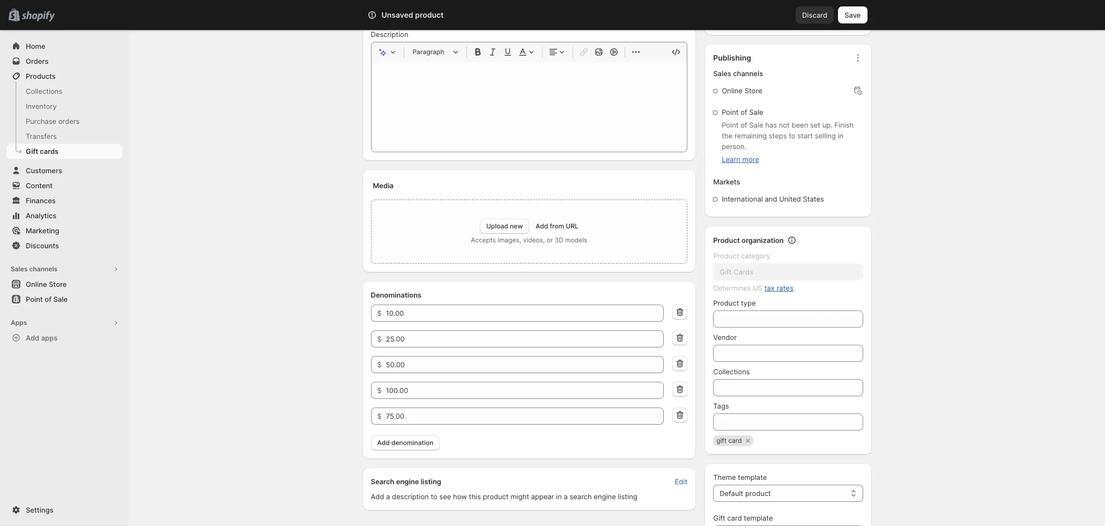 Task type: describe. For each thing, give the bounding box(es) containing it.
upload
[[487, 222, 509, 230]]

discard
[[803, 11, 828, 19]]

been
[[792, 121, 809, 129]]

product type
[[714, 299, 756, 307]]

gift cards
[[26, 147, 59, 156]]

apps
[[41, 334, 57, 342]]

might
[[511, 493, 530, 501]]

the
[[722, 131, 733, 140]]

1 horizontal spatial online
[[722, 86, 743, 95]]

add for add a description to see how this product might appear in a search engine listing
[[371, 493, 384, 501]]

1 $ text field from the top
[[386, 305, 664, 322]]

$ for 2nd $ text field from the bottom of the page
[[377, 386, 382, 395]]

Collections text field
[[714, 379, 864, 397]]

to inside "point of sale has not been set up. finish the remaining steps to start selling in person. learn more"
[[789, 131, 796, 140]]

online store link
[[6, 277, 122, 292]]

1 horizontal spatial listing
[[618, 493, 638, 501]]

0 horizontal spatial in
[[556, 493, 562, 501]]

orders
[[58, 117, 80, 126]]

has
[[766, 121, 778, 129]]

images,
[[498, 236, 522, 244]]

collections inside 'link'
[[26, 87, 62, 96]]

analytics
[[26, 211, 57, 220]]

new
[[510, 222, 523, 230]]

tags
[[714, 402, 730, 410]]

international and united states
[[722, 195, 825, 203]]

home link
[[6, 39, 122, 54]]

transfers link
[[6, 129, 122, 144]]

states
[[803, 195, 825, 203]]

us
[[753, 284, 763, 292]]

2 a from the left
[[564, 493, 568, 501]]

online store button
[[0, 277, 129, 292]]

of inside button
[[45, 295, 51, 304]]

accepts
[[471, 236, 496, 244]]

how
[[453, 493, 467, 501]]

videos,
[[523, 236, 545, 244]]

point inside point of sale button
[[26, 295, 43, 304]]

purchase orders
[[26, 117, 80, 126]]

3d
[[555, 236, 564, 244]]

content link
[[6, 178, 122, 193]]

orders link
[[6, 54, 122, 69]]

upload new
[[487, 222, 523, 230]]

search for search engine listing
[[371, 478, 395, 486]]

apps button
[[6, 316, 122, 331]]

publishing
[[714, 53, 752, 62]]

add for add apps
[[26, 334, 39, 342]]

product category
[[714, 252, 771, 260]]

learn
[[722, 155, 741, 164]]

Tags text field
[[714, 414, 864, 431]]

category
[[742, 252, 771, 260]]

unsaved
[[382, 10, 414, 19]]

product organization
[[714, 236, 784, 245]]

or
[[547, 236, 553, 244]]

denominations
[[371, 291, 422, 299]]

vendor
[[714, 333, 737, 342]]

card for gift
[[728, 514, 742, 523]]

learn more link
[[722, 155, 760, 164]]

apps
[[11, 319, 27, 327]]

marketing link
[[6, 223, 122, 238]]

default
[[720, 489, 744, 498]]

add denomination button
[[371, 436, 440, 451]]

inventory link
[[6, 99, 122, 114]]

store inside button
[[49, 280, 67, 289]]

determines us tax rates
[[714, 284, 794, 292]]

0 vertical spatial sale
[[750, 108, 764, 116]]

product for product category
[[714, 252, 740, 260]]

edit
[[675, 478, 688, 486]]

theme
[[714, 473, 737, 482]]

remaining
[[735, 131, 767, 140]]

url
[[566, 222, 579, 230]]

not
[[779, 121, 790, 129]]

add apps
[[26, 334, 57, 342]]

paragraph
[[413, 48, 445, 56]]

0 vertical spatial point
[[722, 108, 739, 116]]

add from url
[[536, 222, 579, 230]]

gift for gift cards
[[26, 147, 38, 156]]

point of sale has not been set up. finish the remaining steps to start selling in person. learn more
[[722, 121, 854, 164]]

sales inside sales channels button
[[11, 265, 28, 273]]

see
[[440, 493, 452, 501]]

unsaved product
[[382, 10, 444, 19]]

1 horizontal spatial channels
[[734, 69, 764, 78]]

cards
[[40, 147, 59, 156]]

1 $ from the top
[[377, 309, 382, 318]]

theme template
[[714, 473, 768, 482]]

tax rates link
[[765, 284, 794, 292]]

point of sale link
[[6, 292, 122, 307]]

1 horizontal spatial collections
[[714, 368, 750, 376]]

point of sale button
[[0, 292, 129, 307]]

1 vertical spatial template
[[744, 514, 773, 523]]

products link
[[6, 69, 122, 84]]

denomination
[[392, 439, 434, 447]]

from
[[550, 222, 565, 230]]

accepts images, videos, or 3d models
[[471, 236, 588, 244]]

product for unsaved product
[[415, 10, 444, 19]]

product for default product
[[746, 489, 772, 498]]

Product category text field
[[714, 263, 864, 281]]

add a description to see how this product might appear in a search engine listing
[[371, 493, 638, 501]]

finances link
[[6, 193, 122, 208]]

gift
[[717, 437, 727, 445]]



Task type: vqa. For each thing, say whether or not it's contained in the screenshot.
Shopify Image
yes



Task type: locate. For each thing, give the bounding box(es) containing it.
online up the point of sale link at left bottom
[[26, 280, 47, 289]]

online store down publishing
[[722, 86, 763, 95]]

a left description
[[386, 493, 390, 501]]

product down determines
[[714, 299, 740, 307]]

1 vertical spatial in
[[556, 493, 562, 501]]

listing
[[421, 478, 442, 486], [618, 493, 638, 501]]

engine right search
[[594, 493, 616, 501]]

channels down discounts
[[29, 265, 57, 273]]

0 vertical spatial store
[[745, 86, 763, 95]]

store
[[745, 86, 763, 95], [49, 280, 67, 289]]

person.
[[722, 142, 747, 151]]

1 vertical spatial sales channels
[[11, 265, 57, 273]]

add for add denomination
[[377, 439, 390, 447]]

template
[[739, 473, 768, 482], [744, 514, 773, 523]]

product
[[415, 10, 444, 19], [746, 489, 772, 498], [483, 493, 509, 501]]

0 horizontal spatial channels
[[29, 265, 57, 273]]

inventory
[[26, 102, 57, 111]]

appear
[[532, 493, 555, 501]]

0 horizontal spatial a
[[386, 493, 390, 501]]

0 vertical spatial collections
[[26, 87, 62, 96]]

$
[[377, 309, 382, 318], [377, 335, 382, 343], [377, 361, 382, 369], [377, 386, 382, 395], [377, 412, 382, 421]]

online store inside button
[[26, 280, 67, 289]]

orders
[[26, 57, 49, 65]]

2 $ text field from the top
[[386, 382, 664, 399]]

add from url button
[[536, 222, 579, 230]]

sale inside button
[[53, 295, 68, 304]]

collections up 'inventory'
[[26, 87, 62, 96]]

1 vertical spatial of
[[741, 121, 748, 129]]

0 vertical spatial online
[[722, 86, 743, 95]]

shopify image
[[22, 11, 55, 22]]

card for gift
[[729, 437, 742, 445]]

to left the start
[[789, 131, 796, 140]]

search for search
[[415, 11, 438, 19]]

set
[[811, 121, 821, 129]]

$ text field
[[386, 305, 664, 322], [386, 356, 664, 373]]

0 vertical spatial point of sale
[[722, 108, 764, 116]]

2 $ text field from the top
[[386, 356, 664, 373]]

in right appear
[[556, 493, 562, 501]]

1 vertical spatial $ text field
[[386, 356, 664, 373]]

gift left cards at the top left of the page
[[26, 147, 38, 156]]

template up default product
[[739, 473, 768, 482]]

1 vertical spatial online store
[[26, 280, 67, 289]]

of
[[741, 108, 748, 116], [741, 121, 748, 129], [45, 295, 51, 304]]

customers
[[26, 166, 62, 175]]

1 vertical spatial sale
[[750, 121, 764, 129]]

2 product from the top
[[714, 252, 740, 260]]

point inside "point of sale has not been set up. finish the remaining steps to start selling in person. learn more"
[[722, 121, 739, 129]]

0 horizontal spatial collections
[[26, 87, 62, 96]]

card down default
[[728, 514, 742, 523]]

0 horizontal spatial gift
[[26, 147, 38, 156]]

1 vertical spatial online
[[26, 280, 47, 289]]

sales channels down publishing
[[714, 69, 764, 78]]

add inside add denomination button
[[377, 439, 390, 447]]

0 horizontal spatial engine
[[396, 478, 419, 486]]

2 $ from the top
[[377, 335, 382, 343]]

2 vertical spatial point
[[26, 295, 43, 304]]

$ text field
[[386, 331, 664, 348], [386, 382, 664, 399], [386, 408, 664, 425]]

1 vertical spatial card
[[728, 514, 742, 523]]

1 a from the left
[[386, 493, 390, 501]]

0 vertical spatial channels
[[734, 69, 764, 78]]

$ for first $ text field from the top
[[377, 335, 382, 343]]

search right the unsaved
[[415, 11, 438, 19]]

0 horizontal spatial online store
[[26, 280, 67, 289]]

markets
[[714, 178, 741, 186]]

1 horizontal spatial engine
[[594, 493, 616, 501]]

a
[[386, 493, 390, 501], [564, 493, 568, 501]]

default product
[[720, 489, 772, 498]]

1 vertical spatial product
[[714, 252, 740, 260]]

0 vertical spatial of
[[741, 108, 748, 116]]

$ for 3rd $ text field from the top of the page
[[377, 412, 382, 421]]

product
[[714, 236, 740, 245], [714, 252, 740, 260], [714, 299, 740, 307]]

sale
[[750, 108, 764, 116], [750, 121, 764, 129], [53, 295, 68, 304]]

channels inside sales channels button
[[29, 265, 57, 273]]

more
[[743, 155, 760, 164]]

analytics link
[[6, 208, 122, 223]]

store down publishing
[[745, 86, 763, 95]]

1 vertical spatial point of sale
[[26, 295, 68, 304]]

1 vertical spatial engine
[[594, 493, 616, 501]]

product down theme template
[[746, 489, 772, 498]]

determines
[[714, 284, 751, 292]]

search inside button
[[415, 11, 438, 19]]

0 vertical spatial sales
[[714, 69, 732, 78]]

listing up see
[[421, 478, 442, 486]]

1 horizontal spatial point of sale
[[722, 108, 764, 116]]

0 horizontal spatial store
[[49, 280, 67, 289]]

online store
[[722, 86, 763, 95], [26, 280, 67, 289]]

in inside "point of sale has not been set up. finish the remaining steps to start selling in person. learn more"
[[838, 131, 844, 140]]

Vendor text field
[[714, 345, 864, 362]]

gift card
[[717, 437, 742, 445]]

add apps button
[[6, 331, 122, 346]]

purchase
[[26, 117, 56, 126]]

international
[[722, 195, 763, 203]]

upload new button
[[480, 219, 530, 234]]

0 vertical spatial $ text field
[[386, 331, 664, 348]]

1 horizontal spatial sales channels
[[714, 69, 764, 78]]

2 vertical spatial $ text field
[[386, 408, 664, 425]]

gift
[[26, 147, 38, 156], [714, 514, 726, 523]]

paragraph button
[[409, 46, 462, 58]]

1 vertical spatial sales
[[11, 265, 28, 273]]

product for product type
[[714, 299, 740, 307]]

0 vertical spatial product
[[714, 236, 740, 245]]

3 product from the top
[[714, 299, 740, 307]]

in down "finish"
[[838, 131, 844, 140]]

0 vertical spatial gift
[[26, 147, 38, 156]]

point of sale up remaining
[[722, 108, 764, 116]]

1 horizontal spatial gift
[[714, 514, 726, 523]]

1 vertical spatial gift
[[714, 514, 726, 523]]

sales channels down discounts
[[11, 265, 57, 273]]

a left search
[[564, 493, 568, 501]]

discounts link
[[6, 238, 122, 253]]

2 horizontal spatial product
[[746, 489, 772, 498]]

0 vertical spatial $ text field
[[386, 305, 664, 322]]

add
[[536, 222, 549, 230], [26, 334, 39, 342], [377, 439, 390, 447], [371, 493, 384, 501]]

card right 'gift'
[[729, 437, 742, 445]]

1 horizontal spatial sales
[[714, 69, 732, 78]]

collections
[[26, 87, 62, 96], [714, 368, 750, 376]]

add for add from url
[[536, 222, 549, 230]]

search engine listing
[[371, 478, 442, 486]]

channels down publishing
[[734, 69, 764, 78]]

add left apps at left
[[26, 334, 39, 342]]

1 vertical spatial collections
[[714, 368, 750, 376]]

finish
[[835, 121, 854, 129]]

0 vertical spatial card
[[729, 437, 742, 445]]

2 vertical spatial sale
[[53, 295, 68, 304]]

0 horizontal spatial to
[[431, 493, 438, 501]]

add down search engine listing
[[371, 493, 384, 501]]

sales channels button
[[6, 262, 122, 277]]

settings
[[26, 506, 53, 515]]

card
[[729, 437, 742, 445], [728, 514, 742, 523]]

engine up description
[[396, 478, 419, 486]]

media
[[373, 181, 394, 190]]

1 horizontal spatial in
[[838, 131, 844, 140]]

online store up the point of sale link at left bottom
[[26, 280, 67, 289]]

settings link
[[6, 503, 122, 518]]

4 $ from the top
[[377, 386, 382, 395]]

0 vertical spatial in
[[838, 131, 844, 140]]

3 $ from the top
[[377, 361, 382, 369]]

Product type text field
[[714, 311, 864, 328]]

0 horizontal spatial listing
[[421, 478, 442, 486]]

point of sale down online store button
[[26, 295, 68, 304]]

0 vertical spatial listing
[[421, 478, 442, 486]]

1 vertical spatial channels
[[29, 265, 57, 273]]

this
[[469, 493, 481, 501]]

models
[[566, 236, 588, 244]]

edit button
[[669, 474, 694, 489]]

0 horizontal spatial sales
[[11, 265, 28, 273]]

sale inside "point of sale has not been set up. finish the remaining steps to start selling in person. learn more"
[[750, 121, 764, 129]]

1 horizontal spatial store
[[745, 86, 763, 95]]

listing right search
[[618, 493, 638, 501]]

gift for gift card template
[[714, 514, 726, 523]]

in
[[838, 131, 844, 140], [556, 493, 562, 501]]

product right this
[[483, 493, 509, 501]]

gift down default
[[714, 514, 726, 523]]

1 horizontal spatial search
[[415, 11, 438, 19]]

point
[[722, 108, 739, 116], [722, 121, 739, 129], [26, 295, 43, 304]]

sales
[[714, 69, 732, 78], [11, 265, 28, 273]]

3 $ text field from the top
[[386, 408, 664, 425]]

1 horizontal spatial a
[[564, 493, 568, 501]]

finances
[[26, 196, 56, 205]]

0 vertical spatial sales channels
[[714, 69, 764, 78]]

sales down discounts
[[11, 265, 28, 273]]

1 vertical spatial point
[[722, 121, 739, 129]]

0 vertical spatial online store
[[722, 86, 763, 95]]

1 $ text field from the top
[[386, 331, 664, 348]]

0 vertical spatial engine
[[396, 478, 419, 486]]

2 vertical spatial of
[[45, 295, 51, 304]]

add left denomination
[[377, 439, 390, 447]]

point of sale inside button
[[26, 295, 68, 304]]

collections down "vendor"
[[714, 368, 750, 376]]

0 vertical spatial template
[[739, 473, 768, 482]]

add inside add apps button
[[26, 334, 39, 342]]

description
[[371, 30, 409, 39]]

product down product organization
[[714, 252, 740, 260]]

store up the point of sale link at left bottom
[[49, 280, 67, 289]]

tax
[[765, 284, 775, 292]]

1 horizontal spatial online store
[[722, 86, 763, 95]]

up.
[[823, 121, 833, 129]]

add left from
[[536, 222, 549, 230]]

products
[[26, 72, 56, 80]]

customers link
[[6, 163, 122, 178]]

0 horizontal spatial point of sale
[[26, 295, 68, 304]]

sales down publishing
[[714, 69, 732, 78]]

1 vertical spatial to
[[431, 493, 438, 501]]

selling
[[815, 131, 836, 140]]

0 horizontal spatial search
[[371, 478, 395, 486]]

discounts
[[26, 241, 59, 250]]

to left see
[[431, 493, 438, 501]]

transfers
[[26, 132, 57, 141]]

home
[[26, 42, 45, 50]]

template down default product
[[744, 514, 773, 523]]

1 vertical spatial $ text field
[[386, 382, 664, 399]]

1 horizontal spatial to
[[789, 131, 796, 140]]

online inside button
[[26, 280, 47, 289]]

to
[[789, 131, 796, 140], [431, 493, 438, 501]]

2 vertical spatial product
[[714, 299, 740, 307]]

point of sale
[[722, 108, 764, 116], [26, 295, 68, 304]]

0 horizontal spatial sales channels
[[11, 265, 57, 273]]

type
[[742, 299, 756, 307]]

discard button
[[796, 6, 835, 24]]

0 horizontal spatial product
[[415, 10, 444, 19]]

product for product organization
[[714, 236, 740, 245]]

1 product from the top
[[714, 236, 740, 245]]

united
[[780, 195, 802, 203]]

marketing
[[26, 226, 59, 235]]

1 vertical spatial search
[[371, 478, 395, 486]]

1 vertical spatial listing
[[618, 493, 638, 501]]

1 horizontal spatial product
[[483, 493, 509, 501]]

0 vertical spatial to
[[789, 131, 796, 140]]

search up description
[[371, 478, 395, 486]]

channels
[[734, 69, 764, 78], [29, 265, 57, 273]]

0 vertical spatial search
[[415, 11, 438, 19]]

sales channels inside button
[[11, 265, 57, 273]]

search
[[570, 493, 592, 501]]

online down publishing
[[722, 86, 743, 95]]

5 $ from the top
[[377, 412, 382, 421]]

save
[[845, 11, 861, 19]]

0 horizontal spatial online
[[26, 280, 47, 289]]

product up product category
[[714, 236, 740, 245]]

1 vertical spatial store
[[49, 280, 67, 289]]

content
[[26, 181, 53, 190]]

product right the unsaved
[[415, 10, 444, 19]]

add denomination
[[377, 439, 434, 447]]

of inside "point of sale has not been set up. finish the remaining steps to start selling in person. learn more"
[[741, 121, 748, 129]]



